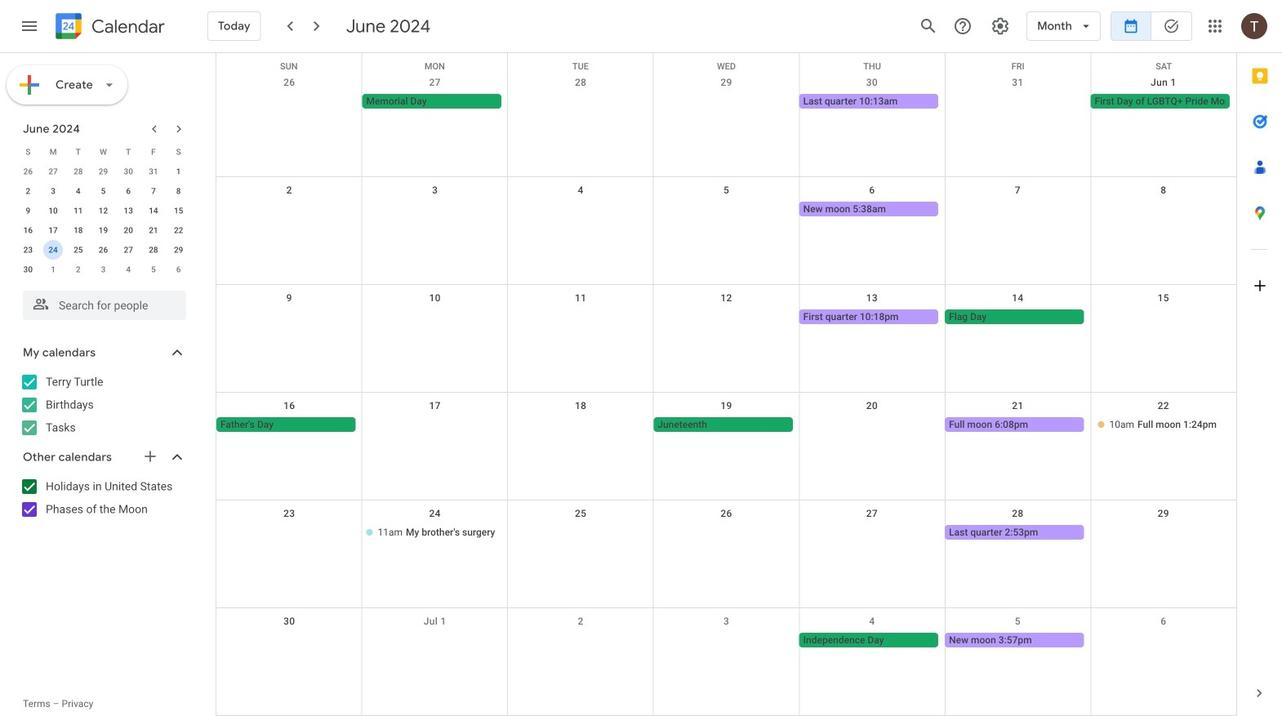 Task type: vqa. For each thing, say whether or not it's contained in the screenshot.
topmost 6
no



Task type: locate. For each thing, give the bounding box(es) containing it.
19 element
[[94, 221, 113, 240]]

12 element
[[94, 201, 113, 221]]

tab list
[[1238, 53, 1283, 671]]

1 element
[[169, 162, 188, 181]]

cell
[[217, 94, 362, 110], [508, 94, 654, 110], [654, 94, 800, 110], [945, 94, 1091, 110], [217, 202, 362, 218], [362, 202, 508, 218], [508, 202, 654, 218], [654, 202, 800, 218], [945, 202, 1091, 218], [1091, 202, 1237, 218], [41, 240, 66, 260], [217, 310, 362, 326], [362, 310, 508, 326], [508, 310, 654, 326], [654, 310, 800, 326], [1091, 310, 1237, 326], [362, 418, 508, 434], [508, 418, 654, 434], [800, 418, 945, 434], [217, 525, 362, 542], [508, 525, 654, 542], [654, 525, 800, 542], [800, 525, 945, 542], [1091, 525, 1237, 542], [217, 633, 362, 650], [362, 633, 508, 650], [508, 633, 654, 650], [654, 633, 800, 650], [1091, 633, 1237, 650]]

26 element
[[94, 240, 113, 260]]

3 element
[[43, 181, 63, 201]]

2 element
[[18, 181, 38, 201]]

Search for people text field
[[33, 291, 176, 320]]

9 element
[[18, 201, 38, 221]]

None search field
[[0, 284, 203, 320]]

row
[[217, 53, 1237, 71], [217, 69, 1237, 177], [16, 142, 191, 162], [16, 162, 191, 181], [217, 177, 1237, 285], [16, 181, 191, 201], [16, 201, 191, 221], [16, 221, 191, 240], [16, 240, 191, 260], [16, 260, 191, 279], [217, 285, 1237, 393], [217, 393, 1237, 501], [217, 501, 1237, 609], [217, 609, 1237, 717]]

may 29 element
[[94, 162, 113, 181]]

heading
[[88, 17, 165, 36]]

8 element
[[169, 181, 188, 201]]

cell inside june 2024 grid
[[41, 240, 66, 260]]

my calendars list
[[3, 369, 203, 441]]

4 element
[[68, 181, 88, 201]]

may 31 element
[[144, 162, 163, 181]]

29 element
[[169, 240, 188, 260]]

18 element
[[68, 221, 88, 240]]

24 element
[[43, 240, 63, 260]]

july 4 element
[[119, 260, 138, 279]]

row group
[[16, 162, 191, 279]]

21 element
[[144, 221, 163, 240]]

grid
[[216, 53, 1237, 717]]



Task type: describe. For each thing, give the bounding box(es) containing it.
27 element
[[119, 240, 138, 260]]

may 26 element
[[18, 162, 38, 181]]

may 30 element
[[119, 162, 138, 181]]

may 28 element
[[68, 162, 88, 181]]

july 1 element
[[43, 260, 63, 279]]

17 element
[[43, 221, 63, 240]]

20 element
[[119, 221, 138, 240]]

add other calendars image
[[142, 449, 159, 465]]

13 element
[[119, 201, 138, 221]]

7 element
[[144, 181, 163, 201]]

july 3 element
[[94, 260, 113, 279]]

heading inside "calendar" element
[[88, 17, 165, 36]]

22 element
[[169, 221, 188, 240]]

july 6 element
[[169, 260, 188, 279]]

june 2024 grid
[[16, 142, 191, 279]]

15 element
[[169, 201, 188, 221]]

25 element
[[68, 240, 88, 260]]

july 2 element
[[68, 260, 88, 279]]

july 5 element
[[144, 260, 163, 279]]

settings menu image
[[991, 16, 1011, 36]]

may 27 element
[[43, 162, 63, 181]]

23 element
[[18, 240, 38, 260]]

28 element
[[144, 240, 163, 260]]

14 element
[[144, 201, 163, 221]]

6 element
[[119, 181, 138, 201]]

calendar element
[[52, 10, 165, 46]]

30 element
[[18, 260, 38, 279]]

16 element
[[18, 221, 38, 240]]

other calendars list
[[3, 474, 203, 523]]

10 element
[[43, 201, 63, 221]]

5 element
[[94, 181, 113, 201]]

main drawer image
[[20, 16, 39, 36]]

11 element
[[68, 201, 88, 221]]



